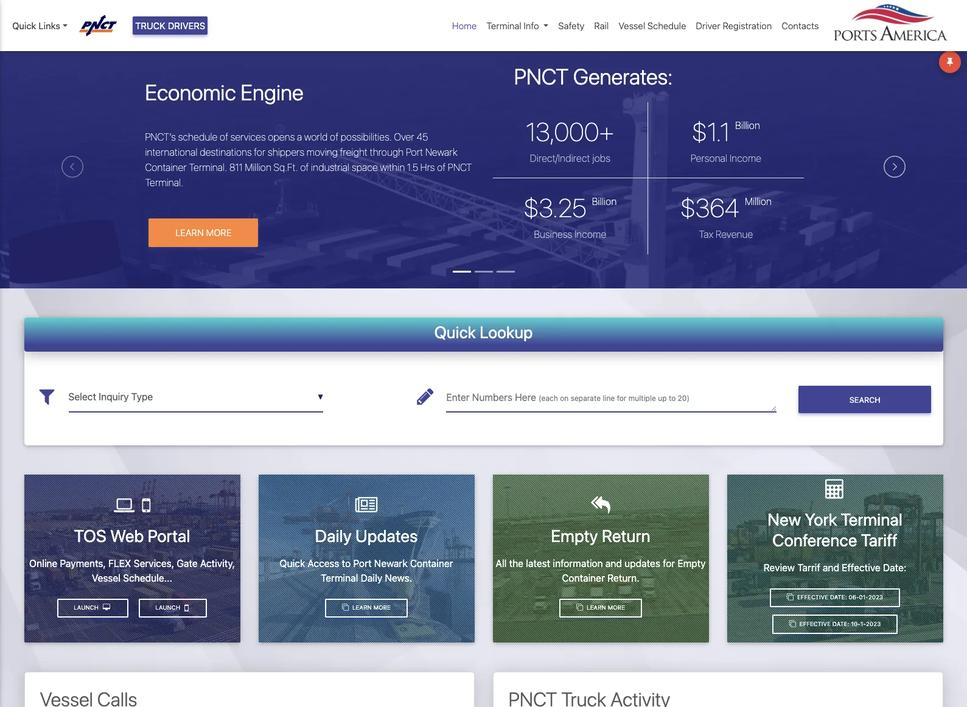Task type: describe. For each thing, give the bounding box(es) containing it.
learn more for empty return
[[585, 605, 625, 611]]

income for $3.25
[[575, 229, 606, 240]]

desktop image
[[103, 605, 110, 611]]

opens
[[268, 132, 295, 143]]

home
[[452, 20, 477, 31]]

links
[[39, 20, 60, 31]]

services,
[[134, 558, 174, 569]]

personal
[[691, 153, 727, 163]]

more inside learn more button
[[206, 227, 232, 238]]

registration
[[723, 20, 772, 31]]

$364 million
[[680, 192, 772, 223]]

quick for quick links
[[12, 20, 36, 31]]

1 horizontal spatial and
[[823, 562, 839, 573]]

terminal inside new york terminal conference tariff
[[841, 510, 903, 530]]

effective for effective date: 06-01-2023
[[797, 594, 828, 601]]

flex
[[108, 558, 131, 569]]

quick links
[[12, 20, 60, 31]]

numbers
[[472, 392, 513, 403]]

more for daily updates
[[374, 605, 391, 611]]

economic engine
[[145, 79, 304, 105]]

06-
[[849, 594, 859, 601]]

up
[[658, 394, 667, 403]]

port inside pnct's schedule of services opens a world of possibilities.                                 over 45 international destinations for shippers moving freight through port newark container terminal.                                 811 million sq.ft. of industrial space within 1.5 hrs of pnct terminal.
[[406, 147, 423, 158]]

learn inside button
[[176, 227, 204, 238]]

(each
[[539, 394, 558, 403]]

effective date: 10-1-2023
[[798, 621, 881, 628]]

multiple
[[629, 394, 656, 403]]

economic
[[145, 79, 236, 105]]

income for $1.1
[[730, 153, 762, 163]]

daily inside quick access to port newark container terminal daily news.
[[361, 573, 382, 584]]

0 vertical spatial date:
[[883, 562, 907, 573]]

here
[[515, 392, 536, 403]]

search button
[[799, 386, 932, 413]]

clone image for empty return
[[576, 605, 583, 611]]

jobs
[[592, 153, 610, 163]]

a
[[297, 132, 302, 143]]

truck drivers link
[[133, 16, 208, 35]]

of up destinations at the left top
[[220, 132, 228, 143]]

learn more link for return
[[560, 599, 642, 618]]

all
[[496, 558, 507, 569]]

port inside quick access to port newark container terminal daily news.
[[353, 558, 372, 569]]

payments,
[[60, 558, 106, 569]]

effective date: 10-1-2023 link
[[773, 615, 898, 634]]

moving
[[307, 147, 338, 158]]

quick links link
[[12, 19, 67, 33]]

engine
[[241, 79, 304, 105]]

truck drivers
[[135, 20, 205, 31]]

pnct's
[[145, 132, 176, 143]]

1.5
[[407, 162, 418, 173]]

0 horizontal spatial daily
[[315, 526, 352, 546]]

review tarrif and effective date:
[[764, 562, 907, 573]]

direct/indirect
[[530, 153, 590, 163]]

safety
[[558, 20, 585, 31]]

01-
[[859, 594, 869, 601]]

over
[[394, 132, 414, 143]]

industrial
[[311, 162, 350, 173]]

0 vertical spatial terminal.
[[189, 162, 227, 173]]

return
[[602, 526, 651, 546]]

schedule
[[648, 20, 686, 31]]

access
[[308, 558, 339, 569]]

rail link
[[589, 14, 614, 37]]

learn for empty return
[[587, 605, 606, 611]]

effective date: 06-01-2023 link
[[770, 588, 900, 608]]

enter numbers here (each on separate line for multiple up to 20)
[[446, 392, 690, 403]]

contacts
[[782, 20, 819, 31]]

rail
[[594, 20, 609, 31]]

newark inside pnct's schedule of services opens a world of possibilities.                                 over 45 international destinations for shippers moving freight through port newark container terminal.                                 811 million sq.ft. of industrial space within 1.5 hrs of pnct terminal.
[[425, 147, 458, 158]]

learn more link for updates
[[325, 599, 408, 618]]

new
[[768, 510, 801, 530]]

enter
[[446, 392, 470, 403]]

driver
[[696, 20, 721, 31]]

terminal inside quick access to port newark container terminal daily news.
[[321, 573, 358, 584]]

$1.1 billion
[[692, 116, 760, 146]]

date: for 1-
[[833, 621, 849, 628]]

new york terminal conference tariff
[[768, 510, 903, 550]]

lookup
[[480, 322, 533, 342]]

13,000+ direct/indirect jobs
[[526, 116, 614, 163]]

latest
[[526, 558, 550, 569]]

tos
[[74, 526, 106, 546]]

info
[[524, 20, 539, 31]]

within
[[380, 162, 405, 173]]

generates:
[[573, 64, 673, 90]]

million inside $364 million
[[745, 196, 772, 207]]

online payments, flex services, gate activity, vessel schedule...
[[29, 558, 235, 583]]

clone image
[[342, 605, 349, 611]]

shippers
[[268, 147, 304, 158]]

review
[[764, 562, 795, 573]]

of right world
[[330, 132, 338, 143]]

2023 for 01-
[[869, 594, 883, 601]]

the
[[509, 558, 524, 569]]

0 vertical spatial pnct
[[514, 64, 569, 90]]

1 horizontal spatial vessel
[[619, 20, 645, 31]]

learn more button
[[149, 219, 258, 247]]

for inside pnct's schedule of services opens a world of possibilities.                                 over 45 international destinations for shippers moving freight through port newark container terminal.                                 811 million sq.ft. of industrial space within 1.5 hrs of pnct terminal.
[[254, 147, 266, 158]]

all the latest information and updates for empty container return.
[[496, 558, 706, 584]]

0 vertical spatial effective
[[842, 562, 881, 573]]

welcome to port newmark container terminal image
[[0, 45, 967, 356]]

drivers
[[168, 20, 205, 31]]

on
[[560, 394, 569, 403]]

home link
[[447, 14, 482, 37]]

mobile image
[[184, 603, 189, 613]]

of right hrs
[[437, 162, 446, 173]]



Task type: locate. For each thing, give the bounding box(es) containing it.
container down information
[[562, 573, 605, 584]]

1 horizontal spatial to
[[669, 394, 676, 403]]

container inside all the latest information and updates for empty container return.
[[562, 573, 605, 584]]

0 vertical spatial port
[[406, 147, 423, 158]]

newark up hrs
[[425, 147, 458, 158]]

0 horizontal spatial billion
[[592, 196, 617, 207]]

income down $3.25 billion
[[575, 229, 606, 240]]

effective down effective date: 06-01-2023 link
[[800, 621, 831, 628]]

clone image down review
[[787, 594, 794, 601]]

1 vertical spatial terminal
[[841, 510, 903, 530]]

pnct right hrs
[[448, 162, 472, 173]]

york
[[805, 510, 837, 530]]

for inside all the latest information and updates for empty container return.
[[663, 558, 675, 569]]

and up 'return.'
[[606, 558, 622, 569]]

schedule
[[178, 132, 218, 143]]

container down international
[[145, 162, 187, 173]]

empty
[[551, 526, 598, 546], [678, 558, 706, 569]]

quick inside quick access to port newark container terminal daily news.
[[280, 558, 305, 569]]

for right updates on the bottom
[[663, 558, 675, 569]]

▼
[[318, 393, 323, 402]]

0 vertical spatial income
[[730, 153, 762, 163]]

effective
[[842, 562, 881, 573], [797, 594, 828, 601], [800, 621, 831, 628]]

vessel schedule link
[[614, 14, 691, 37]]

None text field
[[446, 382, 777, 412]]

learn more link down quick access to port newark container terminal daily news.
[[325, 599, 408, 618]]

million inside pnct's schedule of services opens a world of possibilities.                                 over 45 international destinations for shippers moving freight through port newark container terminal.                                 811 million sq.ft. of industrial space within 1.5 hrs of pnct terminal.
[[245, 162, 271, 173]]

and right tarrif
[[823, 562, 839, 573]]

effective down tarrif
[[797, 594, 828, 601]]

effective inside "link"
[[800, 621, 831, 628]]

1 vertical spatial for
[[617, 394, 627, 403]]

learn more link down all the latest information and updates for empty container return.
[[560, 599, 642, 618]]

terminal. down international
[[145, 177, 183, 188]]

tos web portal
[[74, 526, 190, 546]]

terminal up tariff
[[841, 510, 903, 530]]

date: for 01-
[[830, 594, 847, 601]]

separate
[[571, 394, 601, 403]]

0 horizontal spatial terminal
[[321, 573, 358, 584]]

daily up access
[[315, 526, 352, 546]]

million right '811'
[[245, 162, 271, 173]]

container
[[145, 162, 187, 173], [410, 558, 453, 569], [562, 573, 605, 584]]

1 vertical spatial vessel
[[92, 573, 121, 583]]

0 horizontal spatial terminal.
[[145, 177, 183, 188]]

0 vertical spatial newark
[[425, 147, 458, 158]]

date: down tariff
[[883, 562, 907, 573]]

1 horizontal spatial daily
[[361, 573, 382, 584]]

billion inside $1.1 billion
[[735, 120, 760, 131]]

terminal info link
[[482, 14, 554, 37]]

for right line
[[617, 394, 627, 403]]

0 vertical spatial quick
[[12, 20, 36, 31]]

quick left links
[[12, 20, 36, 31]]

online
[[29, 558, 57, 569]]

1 horizontal spatial port
[[406, 147, 423, 158]]

tariff
[[861, 530, 898, 550]]

1 horizontal spatial billion
[[735, 120, 760, 131]]

updates
[[625, 558, 660, 569]]

billion for $1.1
[[735, 120, 760, 131]]

clone image inside effective date: 10-1-2023 "link"
[[789, 621, 796, 628]]

line
[[603, 394, 615, 403]]

updates
[[355, 526, 418, 546]]

0 horizontal spatial newark
[[374, 558, 408, 569]]

2023 right 06-
[[869, 594, 883, 601]]

2023 right 10-
[[866, 621, 881, 628]]

container up news.
[[410, 558, 453, 569]]

1 horizontal spatial million
[[745, 196, 772, 207]]

1 horizontal spatial learn more
[[351, 605, 391, 611]]

1 horizontal spatial empty
[[678, 558, 706, 569]]

date: inside "link"
[[833, 621, 849, 628]]

1 vertical spatial income
[[575, 229, 606, 240]]

newark up news.
[[374, 558, 408, 569]]

to inside quick access to port newark container terminal daily news.
[[342, 558, 351, 569]]

destinations
[[200, 147, 252, 158]]

2 horizontal spatial for
[[663, 558, 675, 569]]

10-
[[851, 621, 861, 628]]

$3.25 billion
[[524, 192, 617, 223]]

0 vertical spatial million
[[245, 162, 271, 173]]

terminal info
[[487, 20, 539, 31]]

and inside all the latest information and updates for empty container return.
[[606, 558, 622, 569]]

daily updates
[[315, 526, 418, 546]]

tarrif
[[798, 562, 820, 573]]

world
[[304, 132, 328, 143]]

2 vertical spatial quick
[[280, 558, 305, 569]]

through
[[370, 147, 404, 158]]

pnct generates:
[[514, 64, 673, 90]]

1 vertical spatial empty
[[678, 558, 706, 569]]

freight
[[340, 147, 368, 158]]

clone image inside the learn more link
[[576, 605, 583, 611]]

1 vertical spatial port
[[353, 558, 372, 569]]

hrs
[[420, 162, 435, 173]]

date:
[[883, 562, 907, 573], [830, 594, 847, 601], [833, 621, 849, 628]]

811
[[229, 162, 243, 173]]

1 horizontal spatial learn more link
[[560, 599, 642, 618]]

2 vertical spatial clone image
[[789, 621, 796, 628]]

vessel down flex
[[92, 573, 121, 583]]

0 horizontal spatial vessel
[[92, 573, 121, 583]]

$3.25
[[524, 192, 587, 223]]

conference
[[772, 530, 857, 550]]

clone image inside effective date: 06-01-2023 link
[[787, 594, 794, 601]]

return.
[[608, 573, 640, 584]]

empty return
[[551, 526, 651, 546]]

million up revenue
[[745, 196, 772, 207]]

1 vertical spatial newark
[[374, 558, 408, 569]]

of
[[220, 132, 228, 143], [330, 132, 338, 143], [300, 162, 309, 173], [437, 162, 446, 173]]

tax revenue
[[699, 229, 753, 240]]

1 horizontal spatial income
[[730, 153, 762, 163]]

2 horizontal spatial more
[[608, 605, 625, 611]]

1 horizontal spatial more
[[374, 605, 391, 611]]

1 vertical spatial million
[[745, 196, 772, 207]]

learn more for daily updates
[[351, 605, 391, 611]]

$1.1
[[692, 116, 730, 146]]

1 vertical spatial daily
[[361, 573, 382, 584]]

1 vertical spatial 2023
[[866, 621, 881, 628]]

learn more link
[[325, 599, 408, 618], [560, 599, 642, 618]]

for down services
[[254, 147, 266, 158]]

0 horizontal spatial quick
[[12, 20, 36, 31]]

search
[[850, 396, 881, 405]]

2023 inside effective date: 10-1-2023 "link"
[[866, 621, 881, 628]]

quick left lookup
[[434, 322, 476, 342]]

2023 for 1-
[[866, 621, 881, 628]]

2 horizontal spatial learn
[[587, 605, 606, 611]]

activity,
[[200, 558, 235, 569]]

0 horizontal spatial learn more
[[176, 227, 232, 238]]

vessel schedule
[[619, 20, 686, 31]]

web
[[110, 526, 144, 546]]

to inside enter numbers here (each on separate line for multiple up to 20)
[[669, 394, 676, 403]]

pnct
[[514, 64, 569, 90], [448, 162, 472, 173]]

truck
[[135, 20, 165, 31]]

billion inside $3.25 billion
[[592, 196, 617, 207]]

1 horizontal spatial pnct
[[514, 64, 569, 90]]

0 horizontal spatial more
[[206, 227, 232, 238]]

0 horizontal spatial million
[[245, 162, 271, 173]]

billion down jobs
[[592, 196, 617, 207]]

1 horizontal spatial for
[[617, 394, 627, 403]]

1 vertical spatial quick
[[434, 322, 476, 342]]

1 vertical spatial terminal.
[[145, 177, 183, 188]]

45
[[417, 132, 428, 143]]

1 learn more link from the left
[[325, 599, 408, 618]]

information
[[553, 558, 603, 569]]

international
[[145, 147, 198, 158]]

terminal left info
[[487, 20, 521, 31]]

services
[[230, 132, 266, 143]]

0 horizontal spatial and
[[606, 558, 622, 569]]

pnct down info
[[514, 64, 569, 90]]

1 vertical spatial clone image
[[576, 605, 583, 611]]

business
[[534, 229, 572, 240]]

port down daily updates
[[353, 558, 372, 569]]

0 vertical spatial for
[[254, 147, 266, 158]]

0 horizontal spatial container
[[145, 162, 187, 173]]

learn more inside learn more button
[[176, 227, 232, 238]]

empty up information
[[551, 526, 598, 546]]

2 vertical spatial terminal
[[321, 573, 358, 584]]

terminal
[[487, 20, 521, 31], [841, 510, 903, 530], [321, 573, 358, 584]]

vessel inside online payments, flex services, gate activity, vessel schedule...
[[92, 573, 121, 583]]

0 vertical spatial 2023
[[869, 594, 883, 601]]

2 vertical spatial date:
[[833, 621, 849, 628]]

clone image down all the latest information and updates for empty container return.
[[576, 605, 583, 611]]

0 vertical spatial daily
[[315, 526, 352, 546]]

date: left 10-
[[833, 621, 849, 628]]

empty right updates on the bottom
[[678, 558, 706, 569]]

income
[[730, 153, 762, 163], [575, 229, 606, 240]]

possibilities.
[[341, 132, 392, 143]]

0 vertical spatial empty
[[551, 526, 598, 546]]

business income
[[534, 229, 606, 240]]

0 horizontal spatial for
[[254, 147, 266, 158]]

terminal. down destinations at the left top
[[189, 162, 227, 173]]

1 horizontal spatial learn
[[352, 605, 372, 611]]

quick for quick access to port newark container terminal daily news.
[[280, 558, 305, 569]]

2 horizontal spatial container
[[562, 573, 605, 584]]

safety link
[[554, 14, 589, 37]]

space
[[352, 162, 378, 173]]

quick for quick lookup
[[434, 322, 476, 342]]

2023 inside effective date: 06-01-2023 link
[[869, 594, 883, 601]]

personal income
[[691, 153, 762, 163]]

newark
[[425, 147, 458, 158], [374, 558, 408, 569]]

2 horizontal spatial quick
[[434, 322, 476, 342]]

0 vertical spatial to
[[669, 394, 676, 403]]

clone image left the effective date: 10-1-2023
[[789, 621, 796, 628]]

2 horizontal spatial terminal
[[841, 510, 903, 530]]

quick
[[12, 20, 36, 31], [434, 322, 476, 342], [280, 558, 305, 569]]

terminal.
[[189, 162, 227, 173], [145, 177, 183, 188]]

date: left 06-
[[830, 594, 847, 601]]

$364
[[680, 192, 740, 223]]

to right access
[[342, 558, 351, 569]]

0 vertical spatial clone image
[[787, 594, 794, 601]]

income down $1.1 billion on the right
[[730, 153, 762, 163]]

2 vertical spatial container
[[562, 573, 605, 584]]

terminal down access
[[321, 573, 358, 584]]

0 horizontal spatial to
[[342, 558, 351, 569]]

port up 1.5
[[406, 147, 423, 158]]

of right 'sq.ft.'
[[300, 162, 309, 173]]

quick lookup
[[434, 322, 533, 342]]

0 vertical spatial terminal
[[487, 20, 521, 31]]

1 vertical spatial billion
[[592, 196, 617, 207]]

0 horizontal spatial port
[[353, 558, 372, 569]]

2 learn more link from the left
[[560, 599, 642, 618]]

sq.ft.
[[274, 162, 298, 173]]

container inside pnct's schedule of services opens a world of possibilities.                                 over 45 international destinations for shippers moving freight through port newark container terminal.                                 811 million sq.ft. of industrial space within 1.5 hrs of pnct terminal.
[[145, 162, 187, 173]]

effective for effective date: 10-1-2023
[[800, 621, 831, 628]]

1 horizontal spatial container
[[410, 558, 453, 569]]

gate
[[177, 558, 198, 569]]

quick access to port newark container terminal daily news.
[[280, 558, 453, 584]]

None text field
[[68, 382, 323, 412]]

learn for daily updates
[[352, 605, 372, 611]]

0 horizontal spatial pnct
[[448, 162, 472, 173]]

daily left news.
[[361, 573, 382, 584]]

1 horizontal spatial terminal.
[[189, 162, 227, 173]]

2 vertical spatial effective
[[800, 621, 831, 628]]

0 horizontal spatial income
[[575, 229, 606, 240]]

for inside enter numbers here (each on separate line for multiple up to 20)
[[617, 394, 627, 403]]

20)
[[678, 394, 690, 403]]

clone image for new york terminal conference tariff
[[787, 594, 794, 601]]

1 vertical spatial to
[[342, 558, 351, 569]]

and
[[606, 558, 622, 569], [823, 562, 839, 573]]

2 vertical spatial for
[[663, 558, 675, 569]]

quick inside quick links link
[[12, 20, 36, 31]]

empty inside all the latest information and updates for empty container return.
[[678, 558, 706, 569]]

effective up "01-" in the bottom of the page
[[842, 562, 881, 573]]

more for empty return
[[608, 605, 625, 611]]

0 horizontal spatial learn more link
[[325, 599, 408, 618]]

0 vertical spatial container
[[145, 162, 187, 173]]

portal
[[148, 526, 190, 546]]

2 horizontal spatial learn more
[[585, 605, 625, 611]]

pnct inside pnct's schedule of services opens a world of possibilities.                                 over 45 international destinations for shippers moving freight through port newark container terminal.                                 811 million sq.ft. of industrial space within 1.5 hrs of pnct terminal.
[[448, 162, 472, 173]]

13,000+
[[526, 116, 614, 146]]

container inside quick access to port newark container terminal daily news.
[[410, 558, 453, 569]]

1 vertical spatial effective
[[797, 594, 828, 601]]

2023
[[869, 594, 883, 601], [866, 621, 881, 628]]

effective date: 06-01-2023
[[796, 594, 883, 601]]

to right up
[[669, 394, 676, 403]]

0 horizontal spatial learn
[[176, 227, 204, 238]]

daily
[[315, 526, 352, 546], [361, 573, 382, 584]]

1 horizontal spatial terminal
[[487, 20, 521, 31]]

0 vertical spatial vessel
[[619, 20, 645, 31]]

0 vertical spatial billion
[[735, 120, 760, 131]]

1 vertical spatial date:
[[830, 594, 847, 601]]

revenue
[[716, 229, 753, 240]]

vessel right rail
[[619, 20, 645, 31]]

clone image
[[787, 594, 794, 601], [576, 605, 583, 611], [789, 621, 796, 628]]

1 vertical spatial pnct
[[448, 162, 472, 173]]

0 horizontal spatial empty
[[551, 526, 598, 546]]

tax
[[699, 229, 713, 240]]

1-
[[861, 621, 866, 628]]

newark inside quick access to port newark container terminal daily news.
[[374, 558, 408, 569]]

1 vertical spatial container
[[410, 558, 453, 569]]

billion for $3.25
[[592, 196, 617, 207]]

billion right '$1.1'
[[735, 120, 760, 131]]

pnct's schedule of services opens a world of possibilities.                                 over 45 international destinations for shippers moving freight through port newark container terminal.                                 811 million sq.ft. of industrial space within 1.5 hrs of pnct terminal.
[[145, 132, 472, 188]]

schedule...
[[123, 573, 172, 583]]

quick left access
[[280, 558, 305, 569]]

1 horizontal spatial quick
[[280, 558, 305, 569]]

1 horizontal spatial newark
[[425, 147, 458, 158]]



Task type: vqa. For each thing, say whether or not it's contained in the screenshot.
Info on the right of page
yes



